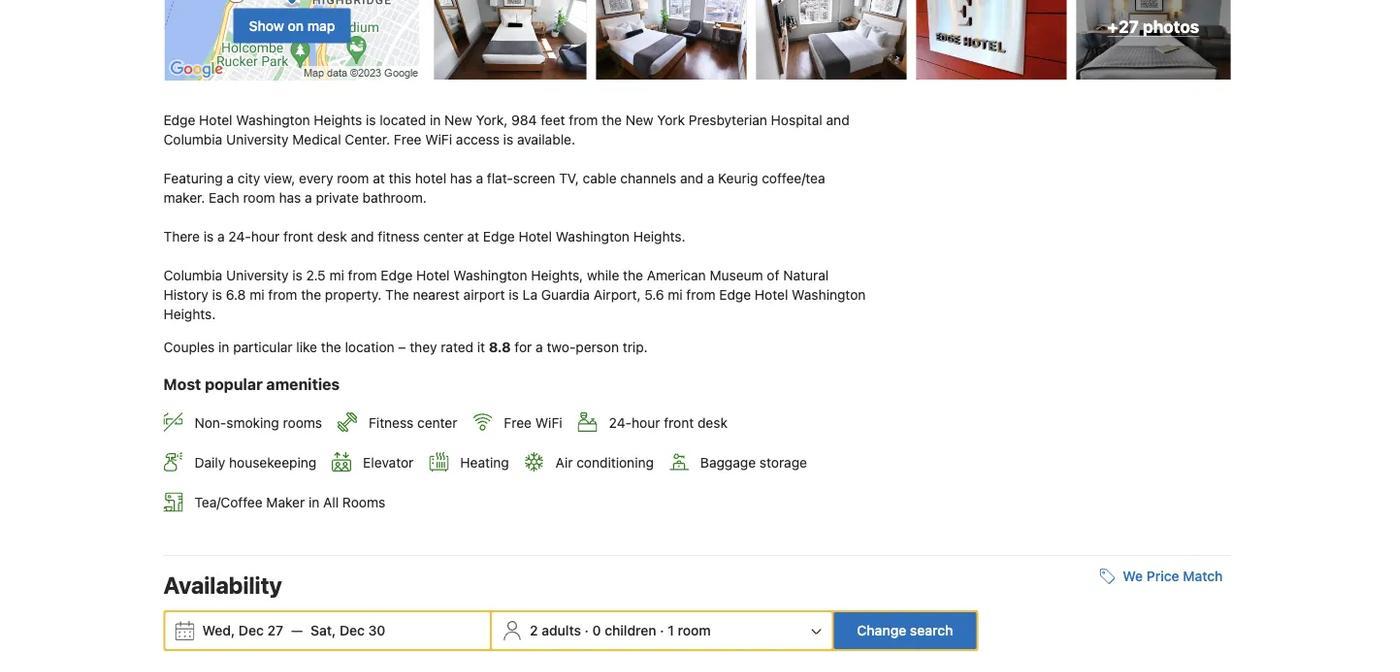 Task type: describe. For each thing, give the bounding box(es) containing it.
1 new from the left
[[445, 112, 473, 128]]

housekeeping
[[229, 454, 317, 470]]

edge down flat-
[[483, 229, 515, 245]]

a left flat-
[[476, 170, 483, 186]]

–
[[398, 339, 406, 355]]

rooms
[[343, 495, 385, 511]]

1 horizontal spatial free
[[504, 414, 532, 430]]

27
[[267, 623, 283, 639]]

american
[[647, 267, 706, 284]]

edge down museum
[[719, 287, 751, 303]]

rooms
[[283, 414, 322, 430]]

a down each
[[217, 229, 225, 245]]

hotel up nearest
[[416, 267, 450, 284]]

daily
[[195, 454, 225, 470]]

coffee/tea
[[762, 170, 825, 186]]

tea/coffee
[[195, 495, 263, 511]]

2 horizontal spatial and
[[826, 112, 850, 128]]

channels
[[621, 170, 677, 186]]

1 columbia from the top
[[164, 132, 222, 148]]

location
[[345, 339, 395, 355]]

5.6
[[645, 287, 664, 303]]

trip.
[[623, 339, 648, 355]]

desk inside edge hotel washington heights is located in new york, 984 feet from the new york presbyterian hospital and columbia university medical center. free wifi access is available. featuring a city view, every room at this hotel has a flat-screen tv, cable channels and a keurig coffee/tea maker. each room has a private bathroom. there is a 24-hour front desk and fitness center at edge hotel washington heights. columbia university is 2.5 mi from edge hotel washington heights, while the american museum of natural history is 6.8 mi from the property. the nearest airport is la guardia airport, 5.6 mi from edge hotel washington heights.
[[317, 229, 347, 245]]

2 adults · 0 children · 1 room button
[[494, 612, 830, 649]]

keurig
[[718, 170, 758, 186]]

property.
[[325, 287, 382, 303]]

baggage
[[701, 454, 756, 470]]

change search button
[[834, 612, 977, 649]]

two-
[[547, 339, 576, 355]]

24-hour front desk
[[609, 414, 728, 430]]

1 horizontal spatial front
[[664, 414, 694, 430]]

fitness
[[369, 414, 414, 430]]

show on map
[[249, 18, 335, 34]]

airport
[[464, 287, 505, 303]]

center.
[[345, 132, 390, 148]]

is down 984
[[503, 132, 514, 148]]

2 new from the left
[[626, 112, 654, 128]]

1 horizontal spatial 24-
[[609, 414, 632, 430]]

each
[[209, 190, 239, 206]]

2 dec from the left
[[340, 623, 365, 639]]

1
[[668, 623, 674, 639]]

from right feet on the top of page
[[569, 112, 598, 128]]

history
[[164, 287, 208, 303]]

0 vertical spatial room
[[337, 170, 369, 186]]

is up "center." on the left of page
[[366, 112, 376, 128]]

0 horizontal spatial at
[[373, 170, 385, 186]]

2 university from the top
[[226, 267, 289, 284]]

1 horizontal spatial desk
[[698, 414, 728, 430]]

the
[[385, 287, 409, 303]]

natural
[[783, 267, 829, 284]]

1 · from the left
[[585, 623, 589, 639]]

1 university from the top
[[226, 132, 289, 148]]

flat-
[[487, 170, 513, 186]]

from down american
[[687, 287, 716, 303]]

while
[[587, 267, 619, 284]]

+27 photos
[[1108, 16, 1200, 36]]

wed, dec 27 — sat, dec 30
[[202, 623, 386, 639]]

2 horizontal spatial mi
[[668, 287, 683, 303]]

center inside edge hotel washington heights is located in new york, 984 feet from the new york presbyterian hospital and columbia university medical center. free wifi access is available. featuring a city view, every room at this hotel has a flat-screen tv, cable channels and a keurig coffee/tea maker. each room has a private bathroom. there is a 24-hour front desk and fitness center at edge hotel washington heights. columbia university is 2.5 mi from edge hotel washington heights, while the american museum of natural history is 6.8 mi from the property. the nearest airport is la guardia airport, 5.6 mi from edge hotel washington heights.
[[423, 229, 464, 245]]

rated
[[441, 339, 474, 355]]

air
[[556, 454, 573, 470]]

tv,
[[559, 170, 579, 186]]

every
[[299, 170, 333, 186]]

availability
[[164, 572, 282, 599]]

sat,
[[311, 623, 336, 639]]

a right for
[[536, 339, 543, 355]]

city
[[238, 170, 260, 186]]

24- inside edge hotel washington heights is located in new york, 984 feet from the new york presbyterian hospital and columbia university medical center. free wifi access is available. featuring a city view, every room at this hotel has a flat-screen tv, cable channels and a keurig coffee/tea maker. each room has a private bathroom. there is a 24-hour front desk and fitness center at edge hotel washington heights. columbia university is 2.5 mi from edge hotel washington heights, while the american museum of natural history is 6.8 mi from the property. the nearest airport is la guardia airport, 5.6 mi from edge hotel washington heights.
[[228, 229, 251, 245]]

washington up airport
[[454, 267, 528, 284]]

most
[[164, 375, 201, 394]]

wifi inside edge hotel washington heights is located in new york, 984 feet from the new york presbyterian hospital and columbia university medical center. free wifi access is available. featuring a city view, every room at this hotel has a flat-screen tv, cable channels and a keurig coffee/tea maker. each room has a private bathroom. there is a 24-hour front desk and fitness center at edge hotel washington heights. columbia university is 2.5 mi from edge hotel washington heights, while the american museum of natural history is 6.8 mi from the property. the nearest airport is la guardia airport, 5.6 mi from edge hotel washington heights.
[[425, 132, 452, 148]]

the up "airport,"
[[623, 267, 643, 284]]

sat, dec 30 button
[[303, 613, 393, 648]]

free wifi
[[504, 414, 563, 430]]

1 vertical spatial center
[[417, 414, 458, 430]]

1 vertical spatial wifi
[[535, 414, 563, 430]]

price
[[1147, 568, 1180, 584]]

like
[[296, 339, 317, 355]]

couples in particular like the location – they rated it 8.8 for a two-person trip.
[[164, 339, 648, 355]]

conditioning
[[577, 454, 654, 470]]

in inside edge hotel washington heights is located in new york, 984 feet from the new york presbyterian hospital and columbia university medical center. free wifi access is available. featuring a city view, every room at this hotel has a flat-screen tv, cable channels and a keurig coffee/tea maker. each room has a private bathroom. there is a 24-hour front desk and fitness center at edge hotel washington heights. columbia university is 2.5 mi from edge hotel washington heights, while the american museum of natural history is 6.8 mi from the property. the nearest airport is la guardia airport, 5.6 mi from edge hotel washington heights.
[[430, 112, 441, 128]]

private
[[316, 190, 359, 206]]

screen
[[513, 170, 556, 186]]

person
[[576, 339, 619, 355]]

edge up featuring
[[164, 112, 195, 128]]

0 horizontal spatial mi
[[250, 287, 265, 303]]

+27 photos link
[[1077, 0, 1231, 80]]

1 dec from the left
[[239, 623, 264, 639]]

most popular amenities
[[164, 375, 340, 394]]

is left la
[[509, 287, 519, 303]]

the right feet on the top of page
[[602, 112, 622, 128]]

couples
[[164, 339, 215, 355]]

0 vertical spatial heights.
[[633, 229, 686, 245]]

baggage storage
[[701, 454, 807, 470]]

the down 2.5
[[301, 287, 321, 303]]

1 horizontal spatial mi
[[329, 267, 344, 284]]

heating
[[460, 454, 509, 470]]

match
[[1183, 568, 1223, 584]]

maker
[[266, 495, 305, 511]]

there
[[164, 229, 200, 245]]

30
[[368, 623, 386, 639]]

york
[[657, 112, 685, 128]]

non-
[[195, 414, 226, 430]]

elevator
[[363, 454, 414, 470]]

1 vertical spatial in
[[218, 339, 229, 355]]



Task type: vqa. For each thing, say whether or not it's contained in the screenshot.
Heating
yes



Task type: locate. For each thing, give the bounding box(es) containing it.
0 vertical spatial front
[[283, 229, 313, 245]]

fitness
[[378, 229, 420, 245]]

has right hotel
[[450, 170, 472, 186]]

24- down each
[[228, 229, 251, 245]]

2 vertical spatial and
[[351, 229, 374, 245]]

from up property. in the left of the page
[[348, 267, 377, 284]]

2 horizontal spatial in
[[430, 112, 441, 128]]

0 horizontal spatial dec
[[239, 623, 264, 639]]

1 vertical spatial desk
[[698, 414, 728, 430]]

free inside edge hotel washington heights is located in new york, 984 feet from the new york presbyterian hospital and columbia university medical center. free wifi access is available. featuring a city view, every room at this hotel has a flat-screen tv, cable channels and a keurig coffee/tea maker. each room has a private bathroom. there is a 24-hour front desk and fitness center at edge hotel washington heights. columbia university is 2.5 mi from edge hotel washington heights, while the american museum of natural history is 6.8 mi from the property. the nearest airport is la guardia airport, 5.6 mi from edge hotel washington heights.
[[394, 132, 422, 148]]

new up the access
[[445, 112, 473, 128]]

has down view,
[[279, 190, 301, 206]]

columbia up featuring
[[164, 132, 222, 148]]

university up 6.8
[[226, 267, 289, 284]]

show on map button
[[164, 0, 421, 82], [233, 8, 351, 43]]

bathroom.
[[363, 190, 427, 206]]

university up city
[[226, 132, 289, 148]]

1 vertical spatial columbia
[[164, 267, 222, 284]]

particular
[[233, 339, 293, 355]]

· left 0
[[585, 623, 589, 639]]

1 vertical spatial heights.
[[164, 306, 216, 322]]

front inside edge hotel washington heights is located in new york, 984 feet from the new york presbyterian hospital and columbia university medical center. free wifi access is available. featuring a city view, every room at this hotel has a flat-screen tv, cable channels and a keurig coffee/tea maker. each room has a private bathroom. there is a 24-hour front desk and fitness center at edge hotel washington heights. columbia university is 2.5 mi from edge hotel washington heights, while the american museum of natural history is 6.8 mi from the property. the nearest airport is la guardia airport, 5.6 mi from edge hotel washington heights.
[[283, 229, 313, 245]]

washington
[[236, 112, 310, 128], [556, 229, 630, 245], [454, 267, 528, 284], [792, 287, 866, 303]]

0 vertical spatial university
[[226, 132, 289, 148]]

at up airport
[[467, 229, 479, 245]]

york,
[[476, 112, 508, 128]]

map
[[307, 18, 335, 34]]

desk
[[317, 229, 347, 245], [698, 414, 728, 430]]

the right like
[[321, 339, 341, 355]]

mi right 2.5
[[329, 267, 344, 284]]

from
[[569, 112, 598, 128], [348, 267, 377, 284], [268, 287, 297, 303], [687, 287, 716, 303]]

has
[[450, 170, 472, 186], [279, 190, 301, 206]]

free up heating
[[504, 414, 532, 430]]

wed,
[[202, 623, 235, 639]]

1 horizontal spatial dec
[[340, 623, 365, 639]]

and left fitness
[[351, 229, 374, 245]]

guardia
[[541, 287, 590, 303]]

edge hotel washington heights is located in new york, 984 feet from the new york presbyterian hospital and columbia university medical center. free wifi access is available. featuring a city view, every room at this hotel has a flat-screen tv, cable channels and a keurig coffee/tea maker. each room has a private bathroom. there is a 24-hour front desk and fitness center at edge hotel washington heights. columbia university is 2.5 mi from edge hotel washington heights, while the american museum of natural history is 6.8 mi from the property. the nearest airport is la guardia airport, 5.6 mi from edge hotel washington heights.
[[164, 112, 870, 322]]

of
[[767, 267, 780, 284]]

0 vertical spatial 24-
[[228, 229, 251, 245]]

0 horizontal spatial heights.
[[164, 306, 216, 322]]

0 horizontal spatial hour
[[251, 229, 280, 245]]

· left 1 at the bottom of the page
[[660, 623, 664, 639]]

dec left 27
[[239, 623, 264, 639]]

wifi
[[425, 132, 452, 148], [535, 414, 563, 430]]

heights
[[314, 112, 362, 128]]

and right 'hospital'
[[826, 112, 850, 128]]

+27
[[1108, 16, 1139, 36]]

2 · from the left
[[660, 623, 664, 639]]

0 horizontal spatial 24-
[[228, 229, 251, 245]]

1 horizontal spatial heights.
[[633, 229, 686, 245]]

2
[[530, 623, 538, 639]]

hotel up the heights,
[[519, 229, 552, 245]]

wifi up air
[[535, 414, 563, 430]]

is right there
[[204, 229, 214, 245]]

photos
[[1143, 16, 1200, 36]]

0 vertical spatial free
[[394, 132, 422, 148]]

1 vertical spatial hour
[[632, 414, 660, 430]]

medical
[[292, 132, 341, 148]]

0 vertical spatial wifi
[[425, 132, 452, 148]]

1 vertical spatial 24-
[[609, 414, 632, 430]]

room
[[337, 170, 369, 186], [243, 190, 275, 206], [678, 623, 711, 639]]

amenities
[[266, 375, 340, 394]]

new left 'york'
[[626, 112, 654, 128]]

1 horizontal spatial hour
[[632, 414, 660, 430]]

hotel up featuring
[[199, 112, 233, 128]]

washington down natural
[[792, 287, 866, 303]]

change
[[857, 623, 907, 639]]

at
[[373, 170, 385, 186], [467, 229, 479, 245]]

1 vertical spatial and
[[680, 170, 704, 186]]

a left the "keurig"
[[707, 170, 715, 186]]

free
[[394, 132, 422, 148], [504, 414, 532, 430]]

in right located
[[430, 112, 441, 128]]

1 horizontal spatial and
[[680, 170, 704, 186]]

1 horizontal spatial in
[[309, 495, 320, 511]]

room up private
[[337, 170, 369, 186]]

airport,
[[594, 287, 641, 303]]

cable
[[583, 170, 617, 186]]

at left this
[[373, 170, 385, 186]]

1 vertical spatial free
[[504, 414, 532, 430]]

dec
[[239, 623, 264, 639], [340, 623, 365, 639]]

in left all
[[309, 495, 320, 511]]

search
[[910, 623, 954, 639]]

front
[[283, 229, 313, 245], [664, 414, 694, 430]]

1 vertical spatial has
[[279, 190, 301, 206]]

1 horizontal spatial at
[[467, 229, 479, 245]]

0 vertical spatial columbia
[[164, 132, 222, 148]]

desk down private
[[317, 229, 347, 245]]

all
[[323, 495, 339, 511]]

washington up while
[[556, 229, 630, 245]]

wifi left the access
[[425, 132, 452, 148]]

smoking
[[226, 414, 279, 430]]

mi down american
[[668, 287, 683, 303]]

1 horizontal spatial room
[[337, 170, 369, 186]]

air conditioning
[[556, 454, 654, 470]]

wed, dec 27 button
[[195, 613, 291, 648]]

center
[[423, 229, 464, 245], [417, 414, 458, 430]]

a left city
[[227, 170, 234, 186]]

non-smoking rooms
[[195, 414, 322, 430]]

columbia up history
[[164, 267, 222, 284]]

from right 6.8
[[268, 287, 297, 303]]

is left 6.8
[[212, 287, 222, 303]]

1 vertical spatial university
[[226, 267, 289, 284]]

0 vertical spatial has
[[450, 170, 472, 186]]

heights. up american
[[633, 229, 686, 245]]

0 horizontal spatial desk
[[317, 229, 347, 245]]

1 horizontal spatial new
[[626, 112, 654, 128]]

0 horizontal spatial has
[[279, 190, 301, 206]]

adults
[[542, 623, 581, 639]]

mi
[[329, 267, 344, 284], [250, 287, 265, 303], [668, 287, 683, 303]]

hotel
[[199, 112, 233, 128], [519, 229, 552, 245], [416, 267, 450, 284], [755, 287, 788, 303]]

is left 2.5
[[292, 267, 303, 284]]

room right 1 at the bottom of the page
[[678, 623, 711, 639]]

change search
[[857, 623, 954, 639]]

2 horizontal spatial room
[[678, 623, 711, 639]]

0 horizontal spatial ·
[[585, 623, 589, 639]]

1 horizontal spatial wifi
[[535, 414, 563, 430]]

new
[[445, 112, 473, 128], [626, 112, 654, 128]]

0 horizontal spatial wifi
[[425, 132, 452, 148]]

edge up the
[[381, 267, 413, 284]]

0 horizontal spatial new
[[445, 112, 473, 128]]

heights. down history
[[164, 306, 216, 322]]

1 vertical spatial front
[[664, 414, 694, 430]]

maker.
[[164, 190, 205, 206]]

0 vertical spatial desk
[[317, 229, 347, 245]]

0
[[593, 623, 601, 639]]

desk up baggage
[[698, 414, 728, 430]]

2 adults · 0 children · 1 room
[[530, 623, 711, 639]]

2.5
[[306, 267, 326, 284]]

984
[[512, 112, 537, 128]]

—
[[291, 623, 303, 639]]

view,
[[264, 170, 295, 186]]

edge
[[164, 112, 195, 128], [483, 229, 515, 245], [381, 267, 413, 284], [719, 287, 751, 303]]

is
[[366, 112, 376, 128], [503, 132, 514, 148], [204, 229, 214, 245], [292, 267, 303, 284], [212, 287, 222, 303], [509, 287, 519, 303]]

hour inside edge hotel washington heights is located in new york, 984 feet from the new york presbyterian hospital and columbia university medical center. free wifi access is available. featuring a city view, every room at this hotel has a flat-screen tv, cable channels and a keurig coffee/tea maker. each room has a private bathroom. there is a 24-hour front desk and fitness center at edge hotel washington heights. columbia university is 2.5 mi from edge hotel washington heights, while the american museum of natural history is 6.8 mi from the property. the nearest airport is la guardia airport, 5.6 mi from edge hotel washington heights.
[[251, 229, 280, 245]]

0 vertical spatial and
[[826, 112, 850, 128]]

presbyterian
[[689, 112, 768, 128]]

hour down view,
[[251, 229, 280, 245]]

featuring
[[164, 170, 223, 186]]

1 horizontal spatial has
[[450, 170, 472, 186]]

0 horizontal spatial and
[[351, 229, 374, 245]]

0 horizontal spatial room
[[243, 190, 275, 206]]

0 vertical spatial center
[[423, 229, 464, 245]]

nearest
[[413, 287, 460, 303]]

they
[[410, 339, 437, 355]]

2 columbia from the top
[[164, 267, 222, 284]]

this
[[389, 170, 412, 186]]

and right channels
[[680, 170, 704, 186]]

free down located
[[394, 132, 422, 148]]

2 vertical spatial room
[[678, 623, 711, 639]]

24- up conditioning
[[609, 414, 632, 430]]

mi right 6.8
[[250, 287, 265, 303]]

8.8
[[489, 339, 511, 355]]

in
[[430, 112, 441, 128], [218, 339, 229, 355], [309, 495, 320, 511]]

located
[[380, 112, 426, 128]]

room inside button
[[678, 623, 711, 639]]

1 horizontal spatial ·
[[660, 623, 664, 639]]

0 vertical spatial in
[[430, 112, 441, 128]]

hotel down "of"
[[755, 287, 788, 303]]

la
[[523, 287, 538, 303]]

in right couples
[[218, 339, 229, 355]]

0 horizontal spatial in
[[218, 339, 229, 355]]

hour up conditioning
[[632, 414, 660, 430]]

0 vertical spatial at
[[373, 170, 385, 186]]

hospital
[[771, 112, 823, 128]]

on
[[288, 18, 304, 34]]

dec left 30
[[340, 623, 365, 639]]

a
[[227, 170, 234, 186], [476, 170, 483, 186], [707, 170, 715, 186], [305, 190, 312, 206], [217, 229, 225, 245], [536, 339, 543, 355]]

0 horizontal spatial front
[[283, 229, 313, 245]]

room down city
[[243, 190, 275, 206]]

1 vertical spatial at
[[467, 229, 479, 245]]

and
[[826, 112, 850, 128], [680, 170, 704, 186], [351, 229, 374, 245]]

we price match
[[1123, 568, 1223, 584]]

0 horizontal spatial free
[[394, 132, 422, 148]]

access
[[456, 132, 500, 148]]

0 vertical spatial hour
[[251, 229, 280, 245]]

show
[[249, 18, 284, 34]]

washington up medical
[[236, 112, 310, 128]]

1 vertical spatial room
[[243, 190, 275, 206]]

2 vertical spatial in
[[309, 495, 320, 511]]

hotel
[[415, 170, 447, 186]]

24-
[[228, 229, 251, 245], [609, 414, 632, 430]]

tea/coffee maker in all rooms
[[195, 495, 385, 511]]

6.8
[[226, 287, 246, 303]]

daily housekeeping
[[195, 454, 317, 470]]

a down the every
[[305, 190, 312, 206]]

we
[[1123, 568, 1143, 584]]

storage
[[760, 454, 807, 470]]



